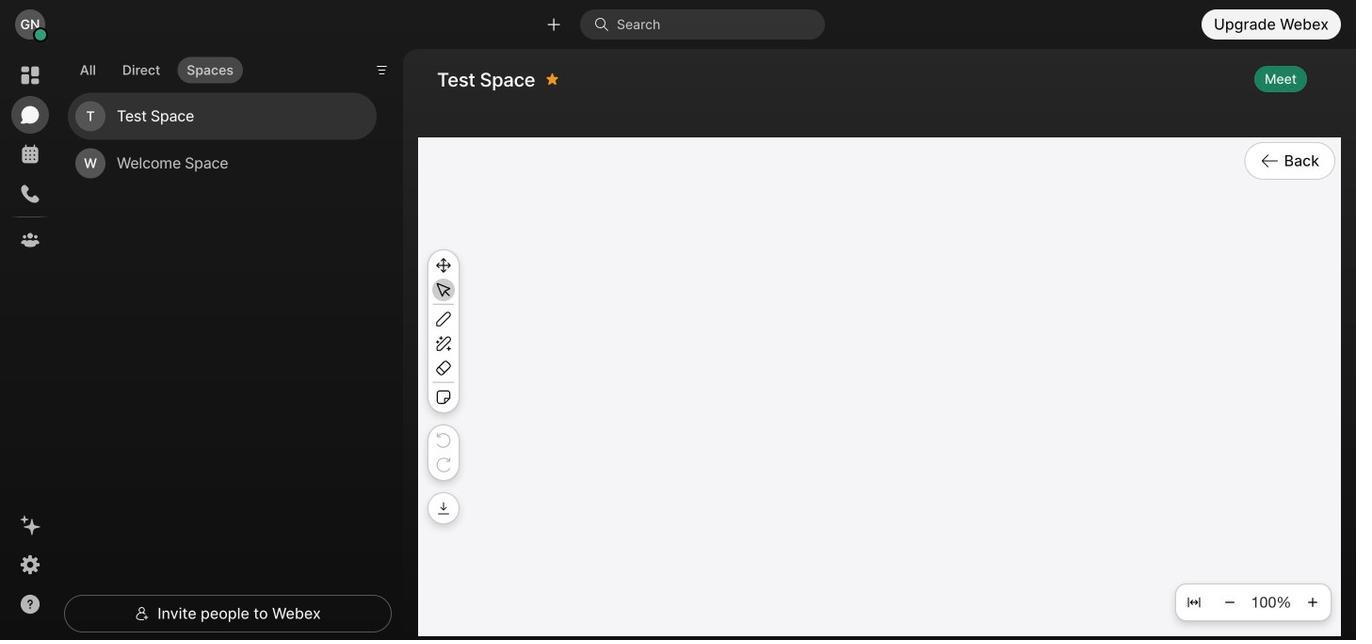 Task type: vqa. For each thing, say whether or not it's contained in the screenshot.
Test Space list item in the top left of the page
yes



Task type: locate. For each thing, give the bounding box(es) containing it.
test space list item
[[68, 93, 377, 140]]

tab list
[[66, 45, 247, 89]]

navigation
[[0, 49, 60, 641]]



Task type: describe. For each thing, give the bounding box(es) containing it.
webex tab list
[[11, 57, 49, 259]]

welcome space list item
[[68, 140, 377, 187]]



